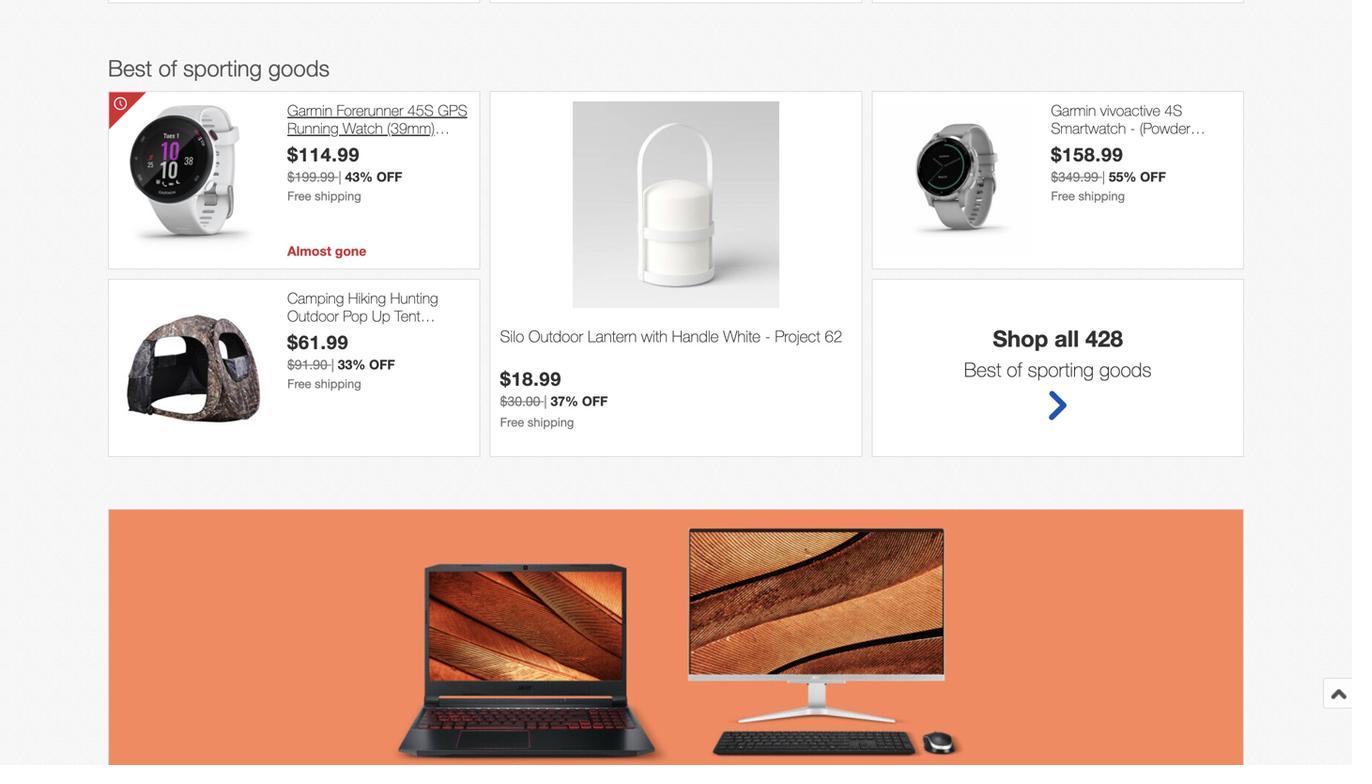 Task type: locate. For each thing, give the bounding box(es) containing it.
garmin inside garmin forerunner 45s gps running watch (39mm) (white)
[[287, 101, 333, 119]]

shipping down 43%
[[315, 189, 361, 203]]

off for $61.99
[[369, 357, 395, 372]]

shipping down 33%
[[315, 377, 361, 391]]

| for $61.99
[[331, 357, 334, 372]]

garmin forerunner 45s gps running watch (39mm) (white)
[[287, 101, 468, 155]]

0 vertical spatial -
[[1131, 119, 1136, 137]]

garmin for $158.99
[[1052, 101, 1097, 119]]

| left 55%
[[1103, 169, 1106, 184]]

gray/stainless)
[[1052, 137, 1145, 155]]

outdoor right silo
[[529, 327, 584, 346]]

smartwatch
[[1052, 119, 1127, 137]]

garmin up smartwatch on the top of the page
[[1052, 101, 1097, 119]]

| inside $18.99 $30.00 | 37% off free shipping
[[544, 393, 547, 409]]

1 horizontal spatial goods
[[1100, 358, 1152, 381]]

free
[[287, 189, 311, 203], [1052, 189, 1076, 203], [287, 377, 311, 391], [500, 415, 524, 430]]

goods
[[268, 55, 330, 81], [1100, 358, 1152, 381]]

shipping inside $61.99 $91.90 | 33% off free shipping
[[315, 377, 361, 391]]

shipping for $158.99
[[1079, 189, 1126, 203]]

0 horizontal spatial of
[[159, 55, 177, 81]]

1 vertical spatial sporting
[[1028, 358, 1095, 381]]

| left 43%
[[339, 169, 342, 184]]

running
[[287, 119, 339, 137]]

white
[[724, 327, 761, 346]]

off for $158.99
[[1141, 169, 1167, 184]]

1 vertical spatial best
[[965, 358, 1002, 381]]

$114.99
[[287, 143, 360, 166]]

-
[[1131, 119, 1136, 137], [765, 327, 771, 346]]

43%
[[345, 169, 373, 184]]

with
[[642, 327, 668, 346]]

1 vertical spatial outdoor
[[529, 327, 584, 346]]

silo
[[500, 327, 524, 346]]

free inside $18.99 $30.00 | 37% off free shipping
[[500, 415, 524, 430]]

garmin for $114.99
[[287, 101, 333, 119]]

$349.99
[[1052, 169, 1099, 184]]

off inside $158.99 $349.99 | 55% off free shipping
[[1141, 169, 1167, 184]]

off inside $114.99 $199.99 | 43% off free shipping
[[377, 169, 403, 184]]

4s
[[1165, 101, 1183, 119]]

silo outdoor lantern with handle white - project 62
[[500, 327, 843, 346]]

$61.99
[[287, 331, 349, 354]]

free down $199.99
[[287, 189, 311, 203]]

shipping inside $158.99 $349.99 | 55% off free shipping
[[1079, 189, 1126, 203]]

free for $18.99
[[500, 415, 524, 430]]

2 garmin from the left
[[1052, 101, 1097, 119]]

garmin vivoactive 4s smartwatch - (powder gray/stainless) link
[[1052, 101, 1234, 155]]

off right 43%
[[377, 169, 403, 184]]

outdoor down camping
[[287, 307, 339, 325]]

0 horizontal spatial best
[[108, 55, 152, 81]]

free down the $91.90 at top left
[[287, 377, 311, 391]]

$18.99
[[500, 368, 562, 390]]

0 horizontal spatial outdoor
[[287, 307, 339, 325]]

2
[[454, 325, 462, 343]]

1 horizontal spatial best
[[965, 358, 1002, 381]]

1 vertical spatial of
[[1007, 358, 1023, 381]]

best
[[108, 55, 152, 81], [965, 358, 1002, 381]]

camping hiking hunting outdoor pop up tent waterproof w/zipper door 2 persons link
[[287, 289, 470, 361]]

1 garmin from the left
[[287, 101, 333, 119]]

| inside $61.99 $91.90 | 33% off free shipping
[[331, 357, 334, 372]]

off right 33%
[[369, 357, 395, 372]]

| inside $114.99 $199.99 | 43% off free shipping
[[339, 169, 342, 184]]

waterproof
[[287, 325, 356, 343]]

gone
[[335, 243, 367, 259]]

1 horizontal spatial garmin
[[1052, 101, 1097, 119]]

| left the "37%"
[[544, 393, 547, 409]]

0 vertical spatial of
[[159, 55, 177, 81]]

0 vertical spatial outdoor
[[287, 307, 339, 325]]

shipping for $18.99
[[528, 415, 574, 430]]

best inside shop all 428 best of sporting goods
[[965, 358, 1002, 381]]

free down $30.00
[[500, 415, 524, 430]]

garmin up the running
[[287, 101, 333, 119]]

persons
[[287, 343, 338, 361]]

outdoor
[[287, 307, 339, 325], [529, 327, 584, 346]]

off right 55%
[[1141, 169, 1167, 184]]

- down vivoactive
[[1131, 119, 1136, 137]]

shipping
[[315, 189, 361, 203], [1079, 189, 1126, 203], [315, 377, 361, 391], [528, 415, 574, 430]]

shipping down 55%
[[1079, 189, 1126, 203]]

handle
[[672, 327, 719, 346]]

off inside $61.99 $91.90 | 33% off free shipping
[[369, 357, 395, 372]]

free inside $114.99 $199.99 | 43% off free shipping
[[287, 189, 311, 203]]

garmin vivoactive 4s smartwatch - (powder gray/stainless)
[[1052, 101, 1191, 155]]

off
[[377, 169, 403, 184], [1141, 169, 1167, 184], [369, 357, 395, 372], [582, 393, 608, 409]]

goods up the running
[[268, 55, 330, 81]]

- right white
[[765, 327, 771, 346]]

| left 33%
[[331, 357, 334, 372]]

| for $158.99
[[1103, 169, 1106, 184]]

all
[[1055, 325, 1080, 352]]

37%
[[551, 393, 579, 409]]

almost
[[287, 243, 332, 259]]

off inside $18.99 $30.00 | 37% off free shipping
[[582, 393, 608, 409]]

free inside $158.99 $349.99 | 55% off free shipping
[[1052, 189, 1076, 203]]

| for $18.99
[[544, 393, 547, 409]]

0 horizontal spatial garmin
[[287, 101, 333, 119]]

of
[[159, 55, 177, 81], [1007, 358, 1023, 381]]

goods inside shop all 428 best of sporting goods
[[1100, 358, 1152, 381]]

almost gone
[[287, 243, 367, 259]]

off right the "37%"
[[582, 393, 608, 409]]

shipping inside $114.99 $199.99 | 43% off free shipping
[[315, 189, 361, 203]]

1 vertical spatial goods
[[1100, 358, 1152, 381]]

1 horizontal spatial of
[[1007, 358, 1023, 381]]

0 vertical spatial goods
[[268, 55, 330, 81]]

0 vertical spatial best
[[108, 55, 152, 81]]

| inside $158.99 $349.99 | 55% off free shipping
[[1103, 169, 1106, 184]]

free inside $61.99 $91.90 | 33% off free shipping
[[287, 377, 311, 391]]

free down the $349.99
[[1052, 189, 1076, 203]]

garmin
[[287, 101, 333, 119], [1052, 101, 1097, 119]]

0 horizontal spatial goods
[[268, 55, 330, 81]]

camping
[[287, 289, 344, 307]]

shipping down the "37%"
[[528, 415, 574, 430]]

garmin inside garmin vivoactive 4s smartwatch - (powder gray/stainless)
[[1052, 101, 1097, 119]]

best of sporting goods
[[108, 55, 330, 81]]

1 horizontal spatial sporting
[[1028, 358, 1095, 381]]

1 horizontal spatial -
[[1131, 119, 1136, 137]]

0 vertical spatial sporting
[[183, 55, 262, 81]]

$158.99
[[1052, 143, 1124, 166]]

sporting
[[183, 55, 262, 81], [1028, 358, 1095, 381]]

1 horizontal spatial outdoor
[[529, 327, 584, 346]]

1 vertical spatial -
[[765, 327, 771, 346]]

shipping inside $18.99 $30.00 | 37% off free shipping
[[528, 415, 574, 430]]

(39mm)
[[387, 119, 435, 137]]

$61.99 $91.90 | 33% off free shipping
[[287, 331, 395, 391]]

|
[[339, 169, 342, 184], [1103, 169, 1106, 184], [331, 357, 334, 372], [544, 393, 547, 409]]

camping hiking hunting outdoor pop up tent waterproof w/zipper door 2 persons
[[287, 289, 462, 361]]

goods down 428
[[1100, 358, 1152, 381]]



Task type: vqa. For each thing, say whether or not it's contained in the screenshot.
the left "goods"
yes



Task type: describe. For each thing, give the bounding box(es) containing it.
forerunner
[[337, 101, 404, 119]]

(powder
[[1140, 119, 1191, 137]]

$30.00
[[500, 393, 541, 409]]

lantern
[[588, 327, 637, 346]]

free for $114.99
[[287, 189, 311, 203]]

free for $61.99
[[287, 377, 311, 391]]

- inside garmin vivoactive 4s smartwatch - (powder gray/stainless)
[[1131, 119, 1136, 137]]

$18.99 $30.00 | 37% off free shipping
[[500, 368, 608, 430]]

up
[[372, 307, 390, 325]]

hunting
[[390, 289, 438, 307]]

$114.99 $199.99 | 43% off free shipping
[[287, 143, 403, 203]]

$199.99
[[287, 169, 335, 184]]

garmin forerunner 45s gps running watch (39mm) (white) link
[[287, 101, 470, 155]]

shipping for $61.99
[[315, 377, 361, 391]]

55%
[[1109, 169, 1137, 184]]

tent
[[395, 307, 421, 325]]

sporting inside shop all 428 best of sporting goods
[[1028, 358, 1095, 381]]

gps
[[438, 101, 468, 119]]

0 horizontal spatial sporting
[[183, 55, 262, 81]]

33%
[[338, 357, 366, 372]]

(white)
[[287, 137, 330, 155]]

$158.99 $349.99 | 55% off free shipping
[[1052, 143, 1167, 203]]

off for $114.99
[[377, 169, 403, 184]]

vivoactive
[[1101, 101, 1161, 119]]

62
[[825, 327, 843, 346]]

hiking
[[348, 289, 386, 307]]

watch
[[343, 119, 383, 137]]

of inside shop all 428 best of sporting goods
[[1007, 358, 1023, 381]]

outdoor inside the camping hiking hunting outdoor pop up tent waterproof w/zipper door 2 persons
[[287, 307, 339, 325]]

pop
[[343, 307, 368, 325]]

$91.90
[[287, 357, 328, 372]]

shipping for $114.99
[[315, 189, 361, 203]]

45s
[[408, 101, 434, 119]]

w/zipper
[[360, 325, 415, 343]]

silo outdoor lantern with handle white - project 62 link
[[500, 327, 852, 368]]

shop
[[993, 325, 1049, 352]]

428
[[1086, 325, 1124, 352]]

door
[[419, 325, 449, 343]]

project
[[775, 327, 821, 346]]

shop all 428 best of sporting goods
[[965, 325, 1152, 381]]

off for $18.99
[[582, 393, 608, 409]]

free for $158.99
[[1052, 189, 1076, 203]]

0 horizontal spatial -
[[765, 327, 771, 346]]

| for $114.99
[[339, 169, 342, 184]]



